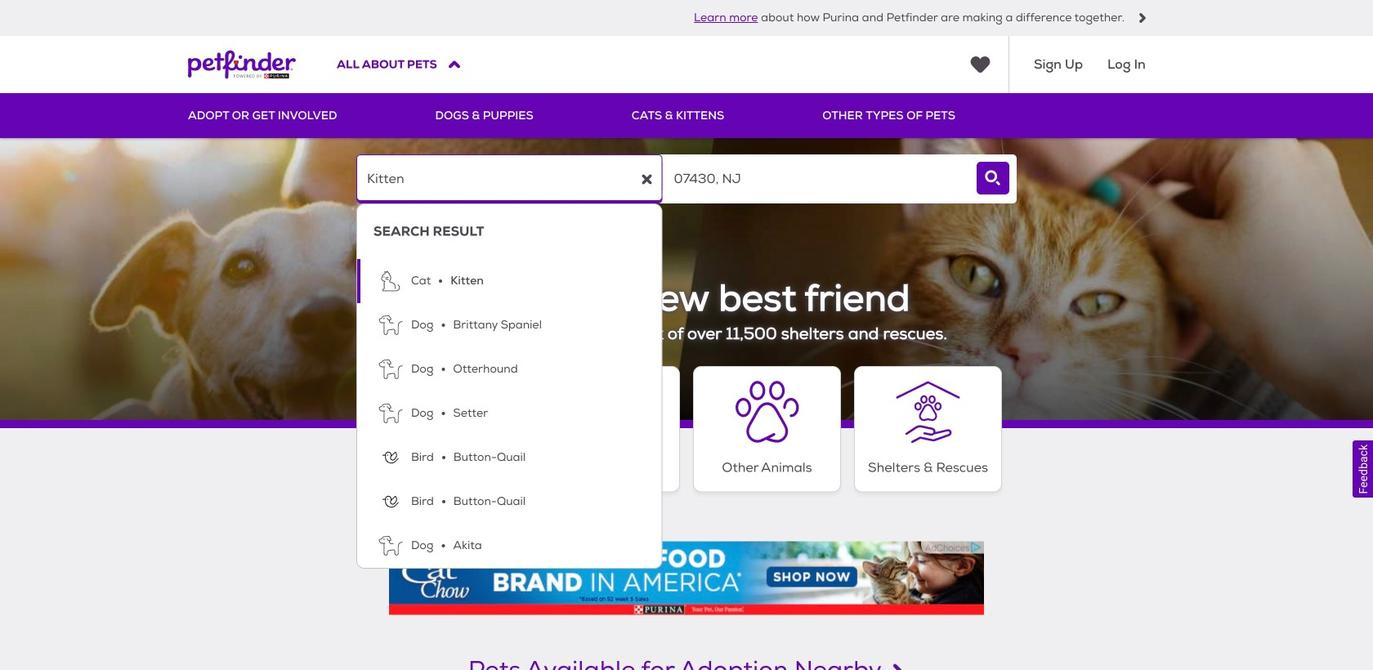 Task type: describe. For each thing, give the bounding box(es) containing it.
advertisement element
[[389, 542, 984, 615]]

petfinder logo image
[[188, 36, 296, 93]]

9c2b2 image
[[1138, 13, 1148, 23]]

Enter City, State, or ZIP text field
[[663, 155, 970, 204]]

animal search suggestions list box
[[356, 204, 663, 569]]



Task type: locate. For each thing, give the bounding box(es) containing it.
Search Terrier, Kitten, etc. text field
[[356, 155, 663, 204]]

primary element
[[188, 93, 1185, 138]]



